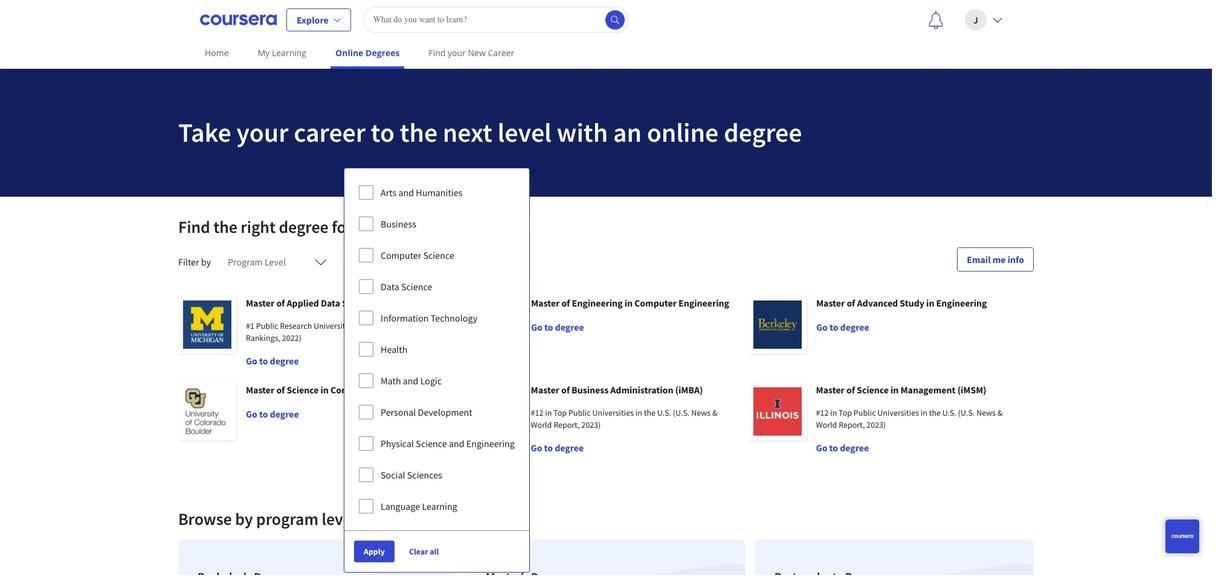 Task type: describe. For each thing, give the bounding box(es) containing it.
your for find
[[448, 47, 466, 59]]

science up the personal
[[375, 384, 406, 396]]

university of california, berkeley image
[[749, 296, 807, 354]]

science up the university
[[342, 297, 374, 309]]

humanities
[[416, 187, 462, 199]]

science left management
[[857, 384, 889, 396]]

browse by program level
[[178, 509, 356, 530]]

social sciences
[[381, 469, 442, 482]]

physical science and engineering
[[381, 438, 515, 450]]

(imsm)
[[957, 384, 986, 396]]

degrees
[[366, 47, 400, 59]]

computer inside options list list box
[[381, 250, 421, 262]]

language
[[381, 501, 420, 513]]

news for master of business administration (imba)
[[691, 408, 711, 419]]

an
[[613, 116, 642, 149]]

master for master of science in management (imsm)
[[816, 384, 845, 396]]

online
[[647, 116, 719, 149]]

for
[[332, 216, 352, 238]]

master for master of advanced study in engineering
[[816, 297, 845, 309]]

your for take
[[236, 116, 288, 149]]

report, for science
[[839, 420, 865, 431]]

master of applied data science
[[246, 297, 374, 309]]

science up data science
[[423, 250, 454, 262]]

language learning
[[381, 501, 457, 513]]

master of advanced study in engineering
[[816, 297, 987, 309]]

technology
[[431, 312, 477, 324]]

clear
[[409, 547, 428, 558]]

computer for master of engineering in computer engineering
[[634, 297, 677, 309]]

the inside the #1 public research university in the u.s. (qs world rankings, 2022)
[[359, 321, 371, 332]]

dartmouth college image
[[463, 296, 521, 354]]

world inside the #1 public research university in the u.s. (qs world rankings, 2022)
[[403, 321, 424, 332]]

u.s. for master of science in management (imsm)
[[942, 408, 956, 419]]

applied
[[287, 297, 319, 309]]

master of engineering in computer engineering
[[531, 297, 729, 309]]

find your new career link
[[424, 39, 519, 66]]

master for master of business administration (imba)
[[531, 384, 559, 396]]

(u.s. for (imba)
[[673, 408, 690, 419]]

management
[[901, 384, 956, 396]]

data science
[[381, 281, 432, 293]]

browse
[[178, 509, 232, 530]]

subject
[[351, 256, 382, 268]]

learning for my learning
[[272, 47, 306, 59]]

master of business administration (imba)
[[531, 384, 703, 396]]

data inside options list list box
[[381, 281, 399, 293]]

engineering inside options list list box
[[466, 438, 515, 450]]

#12 for master of business administration (imba)
[[531, 408, 543, 419]]

business inside options list list box
[[381, 218, 416, 230]]

online
[[335, 47, 363, 59]]

actions toolbar
[[344, 531, 529, 573]]

(u.s. for management
[[958, 408, 975, 419]]

science down computer science
[[401, 281, 432, 293]]

#1 public research university in the u.s. (qs world rankings, 2022)
[[246, 321, 424, 344]]

#1
[[246, 321, 254, 332]]

take
[[178, 116, 231, 149]]

master of science in computer science
[[246, 384, 406, 396]]

by for filter
[[201, 256, 211, 268]]

science down the 2022)
[[287, 384, 319, 396]]

info
[[1008, 254, 1024, 266]]

social
[[381, 469, 405, 482]]

of for master of engineering in computer engineering
[[562, 297, 570, 309]]

home link
[[200, 39, 234, 66]]

in inside the #1 public research university in the u.s. (qs world rankings, 2022)
[[351, 321, 358, 332]]

world for master of business administration (imba)
[[531, 420, 552, 431]]

master for master of applied data science
[[246, 297, 274, 309]]

online degrees link
[[331, 39, 404, 69]]

of for master of business administration (imba)
[[561, 384, 570, 396]]

logic
[[420, 375, 442, 387]]

career
[[294, 116, 366, 149]]

arts
[[381, 187, 396, 199]]

2 vertical spatial and
[[449, 438, 464, 450]]

personal development
[[381, 407, 472, 419]]

career
[[488, 47, 514, 59]]

right
[[241, 216, 275, 238]]

information
[[381, 312, 429, 324]]

email
[[967, 254, 991, 266]]

with
[[557, 116, 608, 149]]

development
[[418, 407, 472, 419]]

master for master of science in computer science
[[246, 384, 274, 396]]

university
[[314, 321, 349, 332]]

personal
[[381, 407, 416, 419]]

new
[[468, 47, 486, 59]]

universities for administration
[[592, 408, 634, 419]]

math and logic
[[381, 375, 442, 387]]

(qs
[[388, 321, 401, 332]]

& for master of business administration (imba)
[[712, 408, 717, 419]]

coursera image
[[200, 10, 277, 29]]

next
[[443, 116, 492, 149]]

of for master of applied data science
[[276, 297, 285, 309]]

subject button
[[344, 248, 430, 277]]

arts and humanities
[[381, 187, 462, 199]]

public inside the #1 public research university in the u.s. (qs world rankings, 2022)
[[256, 321, 278, 332]]



Task type: vqa. For each thing, say whether or not it's contained in the screenshot.
by to the left
yes



Task type: locate. For each thing, give the bounding box(es) containing it.
email me info button
[[957, 248, 1034, 272]]

computer
[[381, 250, 421, 262], [634, 297, 677, 309], [330, 384, 373, 396]]

public for master of business administration (imba)
[[568, 408, 591, 419]]

2 (u.s. from the left
[[958, 408, 975, 419]]

of for master of advanced study in engineering
[[847, 297, 855, 309]]

0 horizontal spatial computer
[[330, 384, 373, 396]]

1 vertical spatial computer
[[634, 297, 677, 309]]

public for master of science in management (imsm)
[[854, 408, 876, 419]]

0 horizontal spatial your
[[236, 116, 288, 149]]

#12 for master of science in management (imsm)
[[816, 408, 829, 419]]

1 horizontal spatial news
[[976, 408, 996, 419]]

2 horizontal spatial u.s.
[[942, 408, 956, 419]]

2023) down master of science in management (imsm)
[[867, 420, 886, 431]]

world for master of science in management (imsm)
[[816, 420, 837, 431]]

2 vertical spatial computer
[[330, 384, 373, 396]]

2 top from the left
[[839, 408, 852, 419]]

2023) for science
[[867, 420, 886, 431]]

1 vertical spatial your
[[236, 116, 288, 149]]

list
[[173, 535, 1039, 576]]

university of illinois at urbana-champaign image
[[463, 383, 521, 441], [749, 383, 806, 441]]

0 horizontal spatial top
[[553, 408, 567, 419]]

0 horizontal spatial by
[[201, 256, 211, 268]]

your inside find your new career link
[[448, 47, 466, 59]]

university of colorado boulder image
[[178, 383, 236, 441]]

2 horizontal spatial public
[[854, 408, 876, 419]]

0 horizontal spatial university of illinois at urbana-champaign image
[[463, 383, 521, 441]]

universities for in
[[877, 408, 919, 419]]

find for find your new career
[[429, 47, 446, 59]]

online degrees
[[335, 47, 400, 59]]

computer science
[[381, 250, 454, 262]]

0 horizontal spatial universities
[[592, 408, 634, 419]]

learning right my
[[272, 47, 306, 59]]

1 vertical spatial level
[[322, 509, 356, 530]]

find
[[429, 47, 446, 59], [178, 216, 210, 238]]

university of illinois at urbana-champaign image for master of science in management (imsm)
[[749, 383, 806, 441]]

0 horizontal spatial news
[[691, 408, 711, 419]]

news down '(imba)'
[[691, 408, 711, 419]]

1 vertical spatial find
[[178, 216, 210, 238]]

u.s. for master of business administration (imba)
[[657, 408, 671, 419]]

news
[[691, 408, 711, 419], [976, 408, 996, 419]]

world
[[403, 321, 424, 332], [531, 420, 552, 431], [816, 420, 837, 431]]

universities down master of science in management (imsm)
[[877, 408, 919, 419]]

1 horizontal spatial universities
[[877, 408, 919, 419]]

and right math
[[403, 375, 418, 387]]

apply
[[364, 547, 385, 558]]

1 horizontal spatial public
[[568, 408, 591, 419]]

0 horizontal spatial learning
[[272, 47, 306, 59]]

1 horizontal spatial top
[[839, 408, 852, 419]]

and down development
[[449, 438, 464, 450]]

1 horizontal spatial &
[[997, 408, 1003, 419]]

learning down 'sciences'
[[422, 501, 457, 513]]

(u.s. down (imsm)
[[958, 408, 975, 419]]

0 horizontal spatial report,
[[553, 420, 580, 431]]

math
[[381, 375, 401, 387]]

health
[[381, 344, 407, 356]]

engineering
[[572, 297, 623, 309], [679, 297, 729, 309], [936, 297, 987, 309], [466, 438, 515, 450]]

0 horizontal spatial data
[[321, 297, 340, 309]]

0 horizontal spatial #12 in top public universities in the u.s. (u.s. news & world report, 2023)
[[531, 408, 717, 431]]

0 vertical spatial learning
[[272, 47, 306, 59]]

by for browse
[[235, 509, 253, 530]]

the left right
[[213, 216, 237, 238]]

by right browse at bottom left
[[235, 509, 253, 530]]

find up filter by
[[178, 216, 210, 238]]

1 news from the left
[[691, 408, 711, 419]]

0 vertical spatial computer
[[381, 250, 421, 262]]

u.s. left (qs
[[373, 321, 387, 332]]

go to degree
[[531, 321, 584, 334], [816, 321, 869, 334], [246, 355, 299, 367], [246, 408, 299, 421], [531, 442, 584, 454], [816, 442, 869, 454]]

report,
[[553, 420, 580, 431], [839, 420, 865, 431]]

#12 in top public universities in the u.s. (u.s. news & world report, 2023)
[[531, 408, 717, 431], [816, 408, 1003, 431]]

business
[[381, 218, 416, 230], [572, 384, 609, 396]]

2 #12 in top public universities in the u.s. (u.s. news & world report, 2023) from the left
[[816, 408, 1003, 431]]

(imba)
[[675, 384, 703, 396]]

all
[[430, 547, 439, 558]]

0 vertical spatial find
[[429, 47, 446, 59]]

the left 'next'
[[400, 116, 437, 149]]

1 horizontal spatial your
[[448, 47, 466, 59]]

degree
[[724, 116, 802, 149], [279, 216, 328, 238], [555, 321, 584, 334], [840, 321, 869, 334], [270, 355, 299, 367], [270, 408, 299, 421], [555, 442, 584, 454], [840, 442, 869, 454]]

1 top from the left
[[553, 408, 567, 419]]

2 2023) from the left
[[867, 420, 886, 431]]

0 horizontal spatial u.s.
[[373, 321, 387, 332]]

top for business
[[553, 408, 567, 419]]

level up apply button
[[322, 509, 356, 530]]

1 horizontal spatial (u.s.
[[958, 408, 975, 419]]

0 horizontal spatial #12
[[531, 408, 543, 419]]

2023) down master of business administration (imba)
[[581, 420, 601, 431]]

by
[[201, 256, 211, 268], [235, 509, 253, 530]]

1 universities from the left
[[592, 408, 634, 419]]

0 vertical spatial by
[[201, 256, 211, 268]]

science
[[423, 250, 454, 262], [401, 281, 432, 293], [342, 297, 374, 309], [287, 384, 319, 396], [375, 384, 406, 396], [857, 384, 889, 396], [416, 438, 447, 450]]

the left (qs
[[359, 321, 371, 332]]

1 university of illinois at urbana-champaign image from the left
[[463, 383, 521, 441]]

1 vertical spatial learning
[[422, 501, 457, 513]]

2023)
[[581, 420, 601, 431], [867, 420, 886, 431]]

u.s. inside the #1 public research university in the u.s. (qs world rankings, 2022)
[[373, 321, 387, 332]]

1 horizontal spatial business
[[572, 384, 609, 396]]

0 horizontal spatial level
[[322, 509, 356, 530]]

your
[[448, 47, 466, 59], [236, 116, 288, 149]]

the down management
[[929, 408, 941, 419]]

find for find the right degree for you
[[178, 216, 210, 238]]

1 horizontal spatial u.s.
[[657, 408, 671, 419]]

data down subject dropdown button
[[381, 281, 399, 293]]

science down personal development on the left bottom of page
[[416, 438, 447, 450]]

public up rankings,
[[256, 321, 278, 332]]

1 vertical spatial and
[[403, 375, 418, 387]]

and for math
[[403, 375, 418, 387]]

physical
[[381, 438, 414, 450]]

your left new
[[448, 47, 466, 59]]

1 2023) from the left
[[581, 420, 601, 431]]

1 vertical spatial data
[[321, 297, 340, 309]]

0 horizontal spatial (u.s.
[[673, 408, 690, 419]]

0 horizontal spatial 2023)
[[581, 420, 601, 431]]

by right filter
[[201, 256, 211, 268]]

1 horizontal spatial world
[[531, 420, 552, 431]]

my learning link
[[253, 39, 311, 66]]

1 (u.s. from the left
[[673, 408, 690, 419]]

learning for language learning
[[422, 501, 457, 513]]

advanced
[[857, 297, 898, 309]]

0 vertical spatial business
[[381, 218, 416, 230]]

in
[[624, 297, 633, 309], [926, 297, 934, 309], [351, 321, 358, 332], [320, 384, 329, 396], [891, 384, 899, 396], [545, 408, 552, 419], [635, 408, 642, 419], [830, 408, 837, 419], [921, 408, 927, 419]]

and right the arts
[[398, 187, 414, 199]]

research
[[280, 321, 312, 332]]

1 #12 from the left
[[531, 408, 543, 419]]

program
[[256, 509, 318, 530]]

information technology
[[381, 312, 477, 324]]

learning inside options list list box
[[422, 501, 457, 513]]

business left administration
[[572, 384, 609, 396]]

0 vertical spatial your
[[448, 47, 466, 59]]

0 vertical spatial level
[[497, 116, 552, 149]]

options list list box
[[344, 169, 529, 531]]

and
[[398, 187, 414, 199], [403, 375, 418, 387], [449, 438, 464, 450]]

1 horizontal spatial by
[[235, 509, 253, 530]]

master of science in management (imsm)
[[816, 384, 986, 396]]

#12 in top public universities in the u.s. (u.s. news & world report, 2023) for in
[[816, 408, 1003, 431]]

me
[[993, 254, 1006, 266]]

1 horizontal spatial #12 in top public universities in the u.s. (u.s. news & world report, 2023)
[[816, 408, 1003, 431]]

1 vertical spatial business
[[572, 384, 609, 396]]

filter
[[178, 256, 199, 268]]

top for science
[[839, 408, 852, 419]]

1 & from the left
[[712, 408, 717, 419]]

level
[[497, 116, 552, 149], [322, 509, 356, 530]]

learning
[[272, 47, 306, 59], [422, 501, 457, 513]]

sciences
[[407, 469, 442, 482]]

the
[[400, 116, 437, 149], [213, 216, 237, 238], [359, 321, 371, 332], [644, 408, 656, 419], [929, 408, 941, 419]]

2 #12 from the left
[[816, 408, 829, 419]]

public
[[256, 321, 278, 332], [568, 408, 591, 419], [854, 408, 876, 419]]

None search field
[[363, 6, 629, 33]]

u.s. down administration
[[657, 408, 671, 419]]

you
[[356, 216, 382, 238]]

u.s. down management
[[942, 408, 956, 419]]

0 horizontal spatial business
[[381, 218, 416, 230]]

level right 'next'
[[497, 116, 552, 149]]

#12 in top public universities in the u.s. (u.s. news & world report, 2023) down master of business administration (imba)
[[531, 408, 717, 431]]

1 horizontal spatial report,
[[839, 420, 865, 431]]

report, for business
[[553, 420, 580, 431]]

and for arts
[[398, 187, 414, 199]]

2 report, from the left
[[839, 420, 865, 431]]

1 horizontal spatial data
[[381, 281, 399, 293]]

university of michigan image
[[178, 296, 236, 354]]

business down the arts
[[381, 218, 416, 230]]

&
[[712, 408, 717, 419], [997, 408, 1003, 419]]

(u.s.
[[673, 408, 690, 419], [958, 408, 975, 419]]

0 vertical spatial data
[[381, 281, 399, 293]]

administration
[[610, 384, 673, 396]]

to
[[371, 116, 395, 149], [544, 321, 553, 334], [830, 321, 838, 334], [259, 355, 268, 367], [259, 408, 268, 421], [544, 442, 553, 454], [829, 442, 838, 454]]

2023) for business
[[581, 420, 601, 431]]

clear all button
[[404, 541, 444, 563]]

news for master of science in management (imsm)
[[976, 408, 996, 419]]

of for master of science in computer science
[[276, 384, 285, 396]]

2 horizontal spatial world
[[816, 420, 837, 431]]

data up the university
[[321, 297, 340, 309]]

apply button
[[354, 541, 394, 563]]

0 horizontal spatial &
[[712, 408, 717, 419]]

master for master of engineering in computer engineering
[[531, 297, 560, 309]]

email me info
[[967, 254, 1024, 266]]

clear all
[[409, 547, 439, 558]]

0 horizontal spatial world
[[403, 321, 424, 332]]

1 horizontal spatial find
[[429, 47, 446, 59]]

find left new
[[429, 47, 446, 59]]

1 report, from the left
[[553, 420, 580, 431]]

u.s.
[[373, 321, 387, 332], [657, 408, 671, 419], [942, 408, 956, 419]]

the down administration
[[644, 408, 656, 419]]

study
[[900, 297, 924, 309]]

find your new career
[[429, 47, 514, 59]]

universities down master of business administration (imba)
[[592, 408, 634, 419]]

0 horizontal spatial public
[[256, 321, 278, 332]]

of for master of science in management (imsm)
[[846, 384, 855, 396]]

2 university of illinois at urbana-champaign image from the left
[[749, 383, 806, 441]]

0 horizontal spatial find
[[178, 216, 210, 238]]

1 #12 in top public universities in the u.s. (u.s. news & world report, 2023) from the left
[[531, 408, 717, 431]]

my learning
[[258, 47, 306, 59]]

1 horizontal spatial 2023)
[[867, 420, 886, 431]]

home
[[205, 47, 229, 59]]

1 horizontal spatial computer
[[381, 250, 421, 262]]

0 vertical spatial and
[[398, 187, 414, 199]]

(u.s. down '(imba)'
[[673, 408, 690, 419]]

1 horizontal spatial learning
[[422, 501, 457, 513]]

1 horizontal spatial #12
[[816, 408, 829, 419]]

computer for master of science in computer science
[[330, 384, 373, 396]]

university of illinois at urbana-champaign image for master of business administration (imba)
[[463, 383, 521, 441]]

rankings,
[[246, 333, 280, 344]]

of
[[276, 297, 285, 309], [562, 297, 570, 309], [847, 297, 855, 309], [276, 384, 285, 396], [561, 384, 570, 396], [846, 384, 855, 396]]

2022)
[[282, 333, 301, 344]]

1 horizontal spatial university of illinois at urbana-champaign image
[[749, 383, 806, 441]]

your right the take
[[236, 116, 288, 149]]

news down (imsm)
[[976, 408, 996, 419]]

& for master of science in management (imsm)
[[997, 408, 1003, 419]]

1 horizontal spatial level
[[497, 116, 552, 149]]

1 vertical spatial by
[[235, 509, 253, 530]]

#12 in top public universities in the u.s. (u.s. news & world report, 2023) down master of science in management (imsm)
[[816, 408, 1003, 431]]

filter by
[[178, 256, 211, 268]]

2 & from the left
[[997, 408, 1003, 419]]

top
[[553, 408, 567, 419], [839, 408, 852, 419]]

take your career to the next level with an online degree
[[178, 116, 802, 149]]

find the right degree for you
[[178, 216, 382, 238]]

go
[[531, 321, 542, 334], [816, 321, 828, 334], [246, 355, 257, 367], [246, 408, 257, 421], [531, 442, 542, 454], [816, 442, 827, 454]]

#12 in top public universities in the u.s. (u.s. news & world report, 2023) for administration
[[531, 408, 717, 431]]

data
[[381, 281, 399, 293], [321, 297, 340, 309]]

public down master of business administration (imba)
[[568, 408, 591, 419]]

my
[[258, 47, 270, 59]]

2 universities from the left
[[877, 408, 919, 419]]

public down master of science in management (imsm)
[[854, 408, 876, 419]]

2 horizontal spatial computer
[[634, 297, 677, 309]]

2 news from the left
[[976, 408, 996, 419]]



